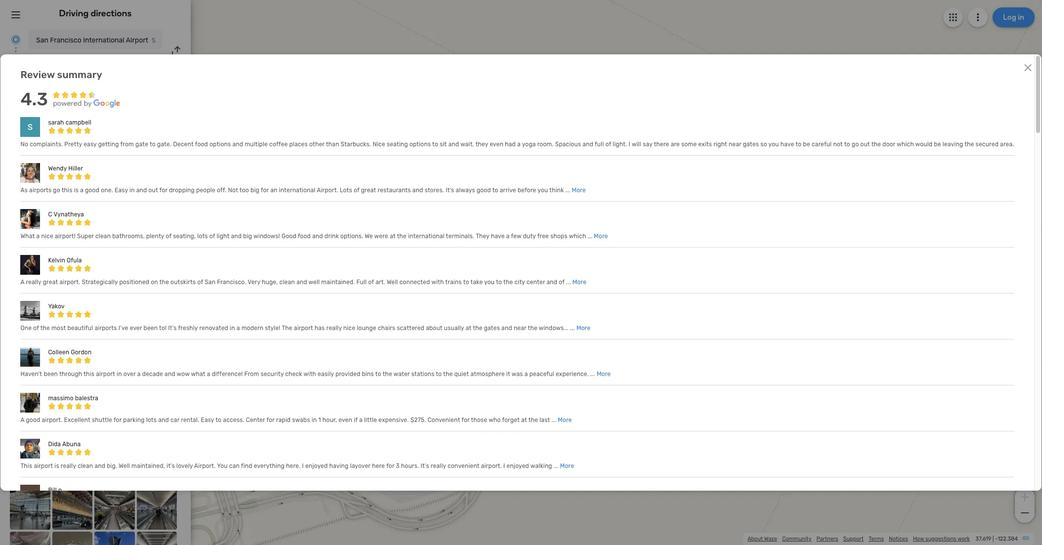 Task type: vqa. For each thing, say whether or not it's contained in the screenshot.
CO,
no



Task type: describe. For each thing, give the bounding box(es) containing it.
1 vertical spatial well
[[119, 463, 130, 470]]

for right the shuttle on the left of the page
[[114, 417, 122, 424]]

image 4 of san francisco international airport, sf image
[[137, 489, 177, 530]]

through
[[59, 371, 82, 378]]

they
[[476, 233, 490, 240]]

and up it
[[502, 325, 512, 332]]

multiple
[[245, 141, 268, 148]]

about
[[426, 325, 443, 332]]

shops
[[551, 233, 568, 240]]

the left last
[[529, 417, 538, 424]]

scattered
[[397, 325, 424, 332]]

maintained,
[[131, 463, 165, 470]]

00:00 right the positioned
[[158, 275, 177, 283]]

nice
[[373, 141, 385, 148]]

to right bins
[[375, 371, 381, 378]]

00:00 right i've
[[132, 330, 151, 339]]

seating
[[387, 141, 408, 148]]

00:00 - 00:00 for tuesday
[[130, 289, 177, 297]]

what
[[20, 233, 35, 240]]

2 vertical spatial you
[[484, 279, 495, 286]]

room.
[[537, 141, 554, 148]]

0 vertical spatial review
[[20, 69, 55, 81]]

0 vertical spatial which
[[897, 141, 914, 148]]

outskirts
[[171, 279, 196, 286]]

francisco.
[[217, 279, 246, 286]]

0 horizontal spatial it's
[[168, 325, 177, 332]]

to left 'careful'
[[796, 141, 802, 148]]

a left modern
[[237, 325, 240, 332]]

find
[[241, 463, 252, 470]]

bins
[[362, 371, 374, 378]]

image 8 of san francisco international airport, sf image
[[137, 532, 177, 545]]

having
[[329, 463, 349, 470]]

haven't been through this airport in over a  decade and wow what a difference! from security check with easily provided bins to the water stations to the quiet atmosphere it was a peaceful experience. ... more
[[20, 371, 611, 378]]

here
[[372, 463, 385, 470]]

1 horizontal spatial i
[[504, 463, 505, 470]]

sit
[[440, 141, 447, 148]]

a right if
[[359, 417, 363, 424]]

international for san francisco international airport
[[83, 36, 124, 44]]

1 horizontal spatial clean
[[95, 233, 111, 240]]

balestra
[[75, 395, 98, 402]]

0 vertical spatial even
[[490, 141, 504, 148]]

0 horizontal spatial out
[[149, 187, 158, 194]]

a really great airport. strategically positioned on the outskirts of san francisco. very huge, clean and well maintained. full of art. well connected with trains to take you to the city center and of ... more
[[20, 279, 587, 286]]

really down abuna
[[61, 463, 76, 470]]

0 vertical spatial airport.
[[60, 279, 80, 286]]

the right on
[[159, 279, 169, 286]]

to right not
[[845, 141, 850, 148]]

00:00 up ever
[[132, 316, 151, 325]]

1 vertical spatial review summary
[[10, 378, 65, 387]]

2 options from the left
[[410, 141, 431, 148]]

wait,
[[461, 141, 474, 148]]

a left few
[[506, 233, 510, 240]]

the right leaving on the top of the page
[[965, 141, 974, 148]]

0 vertical spatial airports
[[29, 187, 52, 194]]

gordon
[[71, 349, 92, 356]]

1 vertical spatial airport.
[[42, 417, 63, 424]]

2 horizontal spatial good
[[477, 187, 491, 194]]

of right plenty
[[166, 233, 172, 240]]

parking
[[123, 417, 145, 424]]

2 be from the left
[[934, 141, 941, 148]]

|
[[993, 536, 994, 542]]

more right think
[[572, 187, 586, 194]]

more right shops
[[594, 233, 608, 240]]

0 vertical spatial been
[[144, 325, 158, 332]]

on
[[151, 279, 158, 286]]

and right light
[[231, 233, 242, 240]]

had
[[505, 141, 516, 148]]

a down hiller
[[80, 187, 84, 194]]

of left art.
[[368, 279, 374, 286]]

usually
[[444, 325, 464, 332]]

a for a really great airport. strategically positioned on the outskirts of san francisco. very huge, clean and well maintained. full of art. well connected with trains to take you to the city center and of ... more
[[20, 279, 24, 286]]

to left the "arrive"
[[492, 187, 498, 194]]

hours.
[[401, 463, 419, 470]]

for left those at the left of page
[[462, 417, 470, 424]]

big.
[[107, 463, 117, 470]]

ca
[[59, 146, 68, 154]]

arrive
[[500, 187, 516, 194]]

the left quiet
[[443, 371, 453, 378]]

one.
[[101, 187, 113, 194]]

of right outskirts
[[197, 279, 203, 286]]

to right gate on the top left of the page
[[150, 141, 156, 148]]

00:00 down on
[[157, 289, 177, 297]]

were
[[374, 233, 388, 240]]

the left windows...
[[528, 325, 538, 332]]

0 vertical spatial food
[[195, 141, 208, 148]]

1 options from the left
[[210, 141, 231, 148]]

1 horizontal spatial go
[[852, 141, 859, 148]]

secured
[[976, 141, 999, 148]]

take
[[471, 279, 483, 286]]

as airports go this is a good one. easy in and out for dropping people off. not too big for an international airport. lots of great restaurants and stores. it's always good to arrive before you think ... more
[[20, 187, 586, 194]]

zoom in image
[[1019, 491, 1031, 503]]

to right stations
[[436, 371, 442, 378]]

... right think
[[566, 187, 570, 194]]

leaving
[[943, 141, 963, 148]]

$275.
[[411, 417, 426, 424]]

1 horizontal spatial gates
[[743, 141, 759, 148]]

0 vertical spatial you
[[769, 141, 779, 148]]

peaceful
[[530, 371, 554, 378]]

0 vertical spatial review summary
[[20, 69, 102, 81]]

sarah campbell
[[48, 119, 91, 126]]

now for open now
[[48, 243, 62, 252]]

freshly
[[178, 325, 198, 332]]

in left '1'
[[312, 417, 317, 424]]

1 horizontal spatial have
[[781, 141, 794, 148]]

- for friday
[[153, 330, 156, 339]]

call image
[[10, 202, 22, 214]]

Choose destination text field
[[29, 54, 162, 74]]

walking
[[531, 463, 552, 470]]

if
[[354, 417, 358, 424]]

city
[[515, 279, 525, 286]]

this
[[20, 463, 32, 470]]

san left francisco,
[[10, 146, 22, 154]]

windows!
[[254, 233, 280, 240]]

and left stores.
[[413, 187, 423, 194]]

experience.
[[556, 371, 589, 378]]

1 horizontal spatial out
[[861, 141, 870, 148]]

0 horizontal spatial i
[[302, 463, 304, 470]]

more right experience.
[[597, 371, 611, 378]]

no complaints. pretty easy getting from gate to gate. decent food options and multiple coffee places other than starbucks. nice seating options to sit and wait, they even had a yoga room. spacious and full of light. i will say there are some exits right near gates so you have to be careful not to go out the door which would be leaving the secured area.
[[20, 141, 1015, 148]]

(650)
[[30, 204, 47, 212]]

1 vertical spatial food
[[298, 233, 311, 240]]

very
[[248, 279, 260, 286]]

yakov
[[48, 303, 65, 310]]

san francisco international airport san francisco, ca 94128, usa
[[10, 123, 143, 154]]

and right center
[[547, 279, 557, 286]]

i've
[[118, 325, 128, 332]]

was
[[512, 371, 523, 378]]

0 horizontal spatial clean
[[78, 463, 93, 470]]

notices
[[889, 536, 908, 542]]

massimo
[[48, 395, 74, 402]]

always
[[456, 187, 475, 194]]

maintained.
[[321, 279, 355, 286]]

support link
[[844, 536, 864, 542]]

in right one.
[[130, 187, 135, 194]]

1 horizontal spatial great
[[361, 187, 376, 194]]

little
[[364, 417, 377, 424]]

the right usually
[[473, 325, 483, 332]]

image 3 of san francisco international airport, sf image
[[94, 489, 135, 530]]

1 horizontal spatial you
[[538, 187, 548, 194]]

3
[[396, 463, 400, 470]]

a for a good airport. excellent shuttle for parking lots and car rental. easy to access. center for rapid swabs in 1 hour, even if a little expensive. $275. convenient for those who forget at the last ... more
[[20, 417, 24, 424]]

beautiful
[[67, 325, 93, 332]]

0 vertical spatial at
[[390, 233, 396, 240]]

tuesday
[[30, 289, 57, 297]]

to left access.
[[216, 417, 222, 424]]

a right was
[[525, 371, 528, 378]]

show
[[10, 447, 28, 455]]

and left "car"
[[158, 417, 169, 424]]

in left over
[[117, 371, 122, 378]]

1 vertical spatial big
[[243, 233, 252, 240]]

convenient
[[448, 463, 480, 470]]

stations
[[411, 371, 435, 378]]

partners link
[[817, 536, 839, 542]]

the left water
[[383, 371, 392, 378]]

windows...
[[539, 325, 569, 332]]

not
[[228, 187, 238, 194]]

image 2 of san francisco international airport, sf image
[[52, 489, 92, 530]]

light
[[217, 233, 230, 240]]

more right center
[[573, 279, 587, 286]]

2 vertical spatial it's
[[421, 463, 429, 470]]

community
[[782, 536, 812, 542]]

as
[[20, 187, 28, 194]]

and left wow
[[165, 371, 175, 378]]

of left light
[[209, 233, 215, 240]]

1 horizontal spatial well
[[387, 279, 398, 286]]

shuttle
[[92, 417, 112, 424]]

a right 'what'
[[36, 233, 40, 240]]

current location image
[[10, 34, 22, 45]]

... right windows...
[[570, 325, 575, 332]]

1 horizontal spatial international
[[408, 233, 445, 240]]

support
[[844, 536, 864, 542]]

spacious
[[555, 141, 581, 148]]

1 horizontal spatial is
[[74, 187, 79, 194]]

complaints.
[[30, 141, 63, 148]]

0 vertical spatial summary
[[57, 69, 102, 81]]

and left well
[[297, 279, 307, 286]]

for left an
[[261, 187, 269, 194]]

more right last
[[558, 417, 572, 424]]

1 horizontal spatial lots
[[197, 233, 208, 240]]

821-
[[48, 204, 63, 212]]

of right center
[[559, 279, 565, 286]]

1 vertical spatial at
[[466, 325, 472, 332]]

community link
[[782, 536, 812, 542]]

0 horizontal spatial airport
[[34, 463, 53, 470]]

1 vertical spatial great
[[43, 279, 58, 286]]

more right walking
[[560, 463, 574, 470]]

and left multiple
[[233, 141, 243, 148]]

than
[[326, 141, 339, 148]]

the left city
[[504, 279, 513, 286]]

to left city
[[496, 279, 502, 286]]

0 vertical spatial it's
[[446, 187, 454, 194]]

image 5 of san francisco international airport, sf image
[[10, 532, 50, 545]]

... right walking
[[554, 463, 559, 470]]

in right the renovated
[[230, 325, 235, 332]]

1 vertical spatial clean
[[280, 279, 295, 286]]

style!
[[265, 325, 280, 332]]

1 vertical spatial gates
[[484, 325, 500, 332]]

check
[[285, 371, 302, 378]]

of right lots
[[354, 187, 360, 194]]

a right what
[[207, 371, 210, 378]]

00:00 up to!
[[158, 316, 177, 325]]

for left dropping
[[160, 187, 168, 194]]

and left full
[[583, 141, 594, 148]]

the down thursday
[[40, 325, 50, 332]]

00:00 - 00:00 for monday
[[132, 275, 177, 283]]

to left sit
[[432, 141, 438, 148]]

... right experience.
[[591, 371, 595, 378]]

really left convenient
[[431, 463, 446, 470]]

about
[[748, 536, 763, 542]]

1 vertical spatial summary
[[34, 378, 65, 387]]

a right over
[[137, 371, 141, 378]]

0 vertical spatial 4.3
[[20, 88, 48, 110]]

san left francisco.
[[205, 279, 216, 286]]

1 vertical spatial review
[[10, 378, 33, 387]]

1 vertical spatial airport.
[[194, 463, 216, 470]]

francisco for san francisco international airport san francisco, ca 94128, usa
[[31, 123, 78, 134]]

terms link
[[869, 536, 884, 542]]

really up tuesday
[[26, 279, 41, 286]]



Task type: locate. For each thing, give the bounding box(es) containing it.
x image
[[1022, 62, 1034, 74]]

swabs
[[292, 417, 310, 424]]

2 horizontal spatial i
[[629, 141, 631, 148]]

terminals.
[[446, 233, 475, 240]]

hiller
[[68, 165, 83, 172]]

gate
[[135, 141, 148, 148]]

image 6 of san francisco international airport, sf image
[[52, 532, 92, 545]]

at right "forget"
[[521, 417, 527, 424]]

1 be from the left
[[803, 141, 810, 148]]

airport down "reviews"
[[34, 463, 53, 470]]

francisco inside 'san francisco international airport san francisco, ca 94128, usa'
[[31, 123, 78, 134]]

international for san francisco international airport san francisco, ca 94128, usa
[[80, 123, 143, 134]]

1 vertical spatial have
[[491, 233, 505, 240]]

review summary up leave now
[[20, 69, 102, 81]]

8 photos
[[10, 475, 38, 483]]

who
[[489, 417, 501, 424]]

1 horizontal spatial airports
[[95, 325, 117, 332]]

2 horizontal spatial you
[[769, 141, 779, 148]]

00:00 - 00:00 for friday
[[132, 330, 177, 339]]

san up no
[[10, 123, 28, 134]]

(650) 821-8211
[[30, 204, 77, 212]]

international inside 'san francisco international airport san francisco, ca 94128, usa'
[[80, 123, 143, 134]]

gates left so
[[743, 141, 759, 148]]

haven't
[[20, 371, 42, 378]]

1 vertical spatial international
[[408, 233, 445, 240]]

will
[[632, 141, 641, 148]]

car
[[171, 417, 179, 424]]

1 vertical spatial out
[[149, 187, 158, 194]]

00:00 - 00:00 up to!
[[132, 316, 177, 325]]

nice down 'flysfo.com' link
[[41, 233, 53, 240]]

be right "would"
[[934, 141, 941, 148]]

gates
[[743, 141, 759, 148], [484, 325, 500, 332]]

0 vertical spatial airport
[[294, 325, 313, 332]]

easy right rental.
[[201, 417, 214, 424]]

2 enjoyed from the left
[[507, 463, 529, 470]]

campbell
[[66, 119, 91, 126]]

francisco up "complaints."
[[31, 123, 78, 134]]

is
[[74, 187, 79, 194], [55, 463, 59, 470]]

clean right the huge,
[[280, 279, 295, 286]]

0 vertical spatial international
[[279, 187, 316, 194]]

you right the take
[[484, 279, 495, 286]]

vynatheya
[[54, 211, 84, 218]]

great
[[361, 187, 376, 194], [43, 279, 58, 286]]

94128,
[[69, 146, 91, 154]]

00:00 - 00:00 down plenty
[[132, 275, 177, 283]]

the left door
[[872, 141, 881, 148]]

0 vertical spatial international
[[83, 36, 124, 44]]

with left easily
[[304, 371, 316, 378]]

massimo balestra
[[48, 395, 98, 402]]

1 horizontal spatial it's
[[421, 463, 429, 470]]

near right right
[[729, 141, 742, 148]]

airport. right convenient
[[481, 463, 502, 470]]

00:00 - 00:00 for thursday
[[132, 316, 177, 325]]

1 vertical spatial airports
[[95, 325, 117, 332]]

2 vertical spatial airport
[[34, 463, 53, 470]]

1 vertical spatial easy
[[201, 417, 214, 424]]

0 horizontal spatial food
[[195, 141, 208, 148]]

0 horizontal spatial is
[[55, 463, 59, 470]]

colleen gordon
[[48, 349, 92, 356]]

huge,
[[262, 279, 278, 286]]

0 horizontal spatial nice
[[41, 233, 53, 240]]

airport down directions
[[126, 36, 148, 44]]

0 vertical spatial clean
[[95, 233, 111, 240]]

0 horizontal spatial with
[[304, 371, 316, 378]]

1 horizontal spatial be
[[934, 141, 941, 148]]

2 a from the top
[[20, 417, 24, 424]]

1 horizontal spatial nice
[[343, 325, 355, 332]]

4.3 down decade
[[127, 386, 169, 419]]

airport. left you on the left of page
[[194, 463, 216, 470]]

been left to!
[[144, 325, 158, 332]]

0 horizontal spatial airports
[[29, 187, 52, 194]]

1 vertical spatial with
[[304, 371, 316, 378]]

0 horizontal spatial which
[[569, 233, 586, 240]]

decent
[[173, 141, 194, 148]]

international
[[83, 36, 124, 44], [80, 123, 143, 134]]

clock image
[[10, 242, 22, 254]]

to left the take
[[463, 279, 469, 286]]

... right center
[[566, 279, 571, 286]]

0 horizontal spatial at
[[390, 233, 396, 240]]

p
[[58, 487, 62, 494]]

gate.
[[157, 141, 172, 148]]

you left think
[[538, 187, 548, 194]]

for left 3
[[386, 463, 395, 470]]

00:00 - 00:00 down on
[[130, 289, 177, 297]]

san inside button
[[36, 36, 48, 44]]

airport inside button
[[126, 36, 148, 44]]

1 horizontal spatial airport
[[96, 371, 115, 378]]

0 vertical spatial well
[[387, 279, 398, 286]]

1 enjoyed from the left
[[305, 463, 328, 470]]

how suggestions work link
[[913, 536, 970, 542]]

lovely
[[176, 463, 193, 470]]

more right windows...
[[577, 325, 591, 332]]

now for leave now
[[47, 89, 61, 97]]

c vynatheya
[[48, 211, 84, 218]]

good up show reviews
[[26, 417, 40, 424]]

00:00 left freshly
[[158, 330, 177, 339]]

0 horizontal spatial gates
[[484, 325, 500, 332]]

has
[[315, 325, 325, 332]]

coffee
[[269, 141, 288, 148]]

1 vertical spatial lots
[[146, 417, 157, 424]]

airports left i've
[[95, 325, 117, 332]]

airport for san francisco international airport san francisco, ca 94128, usa
[[10, 132, 44, 144]]

0 vertical spatial big
[[251, 187, 259, 194]]

2 vertical spatial airport.
[[481, 463, 502, 470]]

a right had
[[517, 141, 521, 148]]

well right art.
[[387, 279, 398, 286]]

notices link
[[889, 536, 908, 542]]

and right one.
[[136, 187, 147, 194]]

is down dida
[[55, 463, 59, 470]]

this for go
[[62, 187, 72, 194]]

1 horizontal spatial with
[[432, 279, 444, 286]]

out left door
[[861, 141, 870, 148]]

it's right hours.
[[421, 463, 429, 470]]

0 vertical spatial with
[[432, 279, 444, 286]]

seating,
[[173, 233, 196, 240]]

0 horizontal spatial 4.3
[[20, 88, 48, 110]]

0 vertical spatial gates
[[743, 141, 759, 148]]

directions
[[91, 8, 132, 19]]

0 vertical spatial out
[[861, 141, 870, 148]]

which right door
[[897, 141, 914, 148]]

0 vertical spatial a
[[20, 279, 24, 286]]

open now button
[[30, 243, 74, 252]]

door
[[883, 141, 896, 148]]

1 vertical spatial you
[[538, 187, 548, 194]]

for left rapid
[[267, 417, 275, 424]]

00:00 - 00:00 right i've
[[132, 330, 177, 339]]

0 horizontal spatial airport.
[[194, 463, 216, 470]]

2 vertical spatial at
[[521, 417, 527, 424]]

the
[[282, 325, 292, 332]]

be left 'careful'
[[803, 141, 810, 148]]

one of the most beautiful airports i've ever been to!  it's freshly renovated in a modern style!  the airport has really nice lounge chairs scattered about usually at the gates and near the windows... ... more
[[20, 325, 591, 332]]

1 horizontal spatial near
[[729, 141, 742, 148]]

1 vertical spatial near
[[514, 325, 527, 332]]

... right last
[[552, 417, 557, 424]]

forget
[[502, 417, 520, 424]]

monday
[[30, 275, 55, 283]]

food right good
[[298, 233, 311, 240]]

with
[[432, 279, 444, 286], [304, 371, 316, 378]]

8
[[10, 475, 14, 483]]

0 vertical spatial great
[[361, 187, 376, 194]]

image 1 of san francisco international airport, sf image
[[10, 489, 50, 530]]

1 a from the top
[[20, 279, 24, 286]]

1 horizontal spatial been
[[144, 325, 158, 332]]

1 vertical spatial even
[[339, 417, 352, 424]]

2 vertical spatial clean
[[78, 463, 93, 470]]

great right lots
[[361, 187, 376, 194]]

zoom out image
[[1019, 507, 1031, 519]]

0 vertical spatial easy
[[115, 187, 128, 194]]

link image
[[1022, 534, 1030, 542]]

2 horizontal spatial at
[[521, 417, 527, 424]]

good left one.
[[85, 187, 99, 194]]

last
[[540, 417, 550, 424]]

clean
[[95, 233, 111, 240], [280, 279, 295, 286], [78, 463, 93, 470]]

0 horizontal spatial great
[[43, 279, 58, 286]]

00:00
[[132, 275, 151, 283], [158, 275, 177, 283], [130, 289, 150, 297], [157, 289, 177, 297], [132, 316, 151, 325], [158, 316, 177, 325], [132, 330, 151, 339], [158, 330, 177, 339]]

a left monday
[[20, 279, 24, 286]]

airport. down ofula on the top left
[[60, 279, 80, 286]]

(650) 821-8211 link
[[30, 204, 77, 212]]

international up 'choose destination' text field
[[83, 36, 124, 44]]

0 horizontal spatial easy
[[115, 187, 128, 194]]

0 horizontal spatial this
[[62, 187, 72, 194]]

0 horizontal spatial good
[[26, 417, 40, 424]]

thursday
[[30, 316, 60, 325]]

it's
[[446, 187, 454, 194], [168, 325, 177, 332], [421, 463, 429, 470]]

everything
[[254, 463, 285, 470]]

- for tuesday
[[152, 289, 155, 297]]

... right shops
[[588, 233, 593, 240]]

waze
[[764, 536, 777, 542]]

places
[[289, 141, 308, 148]]

1 horizontal spatial options
[[410, 141, 431, 148]]

of right the one
[[33, 325, 39, 332]]

no
[[20, 141, 28, 148]]

00:00 right strategically
[[132, 275, 151, 283]]

terms
[[869, 536, 884, 542]]

summary down san francisco international airport
[[57, 69, 102, 81]]

duty
[[523, 233, 536, 240]]

airport
[[294, 325, 313, 332], [96, 371, 115, 378], [34, 463, 53, 470]]

francisco for san francisco international airport
[[50, 36, 81, 44]]

and
[[233, 141, 243, 148], [448, 141, 459, 148], [583, 141, 594, 148], [136, 187, 147, 194], [413, 187, 423, 194], [231, 233, 242, 240], [312, 233, 323, 240], [297, 279, 307, 286], [547, 279, 557, 286], [502, 325, 512, 332], [165, 371, 175, 378], [158, 417, 169, 424], [95, 463, 105, 470]]

international up getting
[[80, 123, 143, 134]]

difference!
[[212, 371, 243, 378]]

francisco
[[50, 36, 81, 44], [31, 123, 78, 134]]

- for thursday
[[153, 316, 156, 325]]

about waze community partners support terms notices how suggestions work
[[748, 536, 970, 542]]

airport for san francisco international airport
[[126, 36, 148, 44]]

hour,
[[323, 417, 337, 424]]

1 vertical spatial nice
[[343, 325, 355, 332]]

1 vertical spatial airport
[[96, 371, 115, 378]]

airport left over
[[96, 371, 115, 378]]

international inside button
[[83, 36, 124, 44]]

chevron up image
[[62, 244, 74, 252]]

2 horizontal spatial it's
[[446, 187, 454, 194]]

really right has
[[326, 325, 342, 332]]

0 horizontal spatial well
[[119, 463, 130, 470]]

- for monday
[[153, 275, 156, 283]]

1 horizontal spatial airport.
[[317, 187, 338, 194]]

airport inside 'san francisco international airport san francisco, ca 94128, usa'
[[10, 132, 44, 144]]

and left drink
[[312, 233, 323, 240]]

1 horizontal spatial good
[[85, 187, 99, 194]]

1 vertical spatial go
[[53, 187, 60, 194]]

enjoyed left walking
[[507, 463, 529, 470]]

usa
[[92, 146, 106, 154]]

1 horizontal spatial 4.3
[[127, 386, 169, 419]]

00:00 down the positioned
[[130, 289, 150, 297]]

francisco inside button
[[50, 36, 81, 44]]

drink
[[325, 233, 339, 240]]

big right too on the top
[[251, 187, 259, 194]]

francisco down driving
[[50, 36, 81, 44]]

been right haven't
[[44, 371, 58, 378]]

great up tuesday
[[43, 279, 58, 286]]

a up show
[[20, 417, 24, 424]]

food right decent
[[195, 141, 208, 148]]

1 vertical spatial been
[[44, 371, 58, 378]]

at right usually
[[466, 325, 472, 332]]

dropping
[[169, 187, 195, 194]]

is up 8211
[[74, 187, 79, 194]]

out left dropping
[[149, 187, 158, 194]]

1 horizontal spatial even
[[490, 141, 504, 148]]

1 vertical spatial airport
[[10, 132, 44, 144]]

airport!
[[55, 233, 76, 240]]

wednesday
[[30, 302, 66, 311]]

strategically
[[82, 279, 118, 286]]

0 vertical spatial this
[[62, 187, 72, 194]]

0 horizontal spatial airport
[[10, 132, 44, 144]]

review down haven't
[[10, 378, 33, 387]]

0 horizontal spatial even
[[339, 417, 352, 424]]

an
[[270, 187, 278, 194]]

rental.
[[181, 417, 199, 424]]

lots
[[197, 233, 208, 240], [146, 417, 157, 424]]

say
[[643, 141, 653, 148]]

0 vertical spatial francisco
[[50, 36, 81, 44]]

1 horizontal spatial which
[[897, 141, 914, 148]]

kelvin
[[48, 257, 65, 264]]

options left multiple
[[210, 141, 231, 148]]

saturday
[[30, 344, 59, 352]]

lots right seating,
[[197, 233, 208, 240]]

options.
[[340, 233, 363, 240]]

the right were
[[397, 233, 407, 240]]

francisco,
[[24, 146, 57, 154]]

this for through
[[84, 371, 94, 378]]

and right sit
[[448, 141, 459, 148]]

go up 821-
[[53, 187, 60, 194]]

flysfo.com link
[[30, 223, 63, 232]]

image 7 of san francisco international airport, sf image
[[94, 532, 135, 545]]

1 vertical spatial 4.3
[[127, 386, 169, 419]]

this up 8211
[[62, 187, 72, 194]]

bathrooms,
[[112, 233, 145, 240]]

really
[[26, 279, 41, 286], [326, 325, 342, 332], [61, 463, 76, 470], [431, 463, 446, 470]]

0 horizontal spatial go
[[53, 187, 60, 194]]

1 vertical spatial now
[[48, 243, 62, 252]]

security
[[261, 371, 284, 378]]

enjoyed left having
[[305, 463, 328, 470]]

international left the terminals.
[[408, 233, 445, 240]]

1 vertical spatial is
[[55, 463, 59, 470]]

excellent
[[64, 417, 90, 424]]

it's
[[167, 463, 175, 470]]

which
[[897, 141, 914, 148], [569, 233, 586, 240]]

lounge
[[357, 325, 376, 332]]

food
[[195, 141, 208, 148], [298, 233, 311, 240]]

renovated
[[199, 325, 228, 332]]

0 vertical spatial nice
[[41, 233, 53, 240]]

computer image
[[10, 222, 22, 234]]

and left big. at the left bottom
[[95, 463, 105, 470]]

good
[[85, 187, 99, 194], [477, 187, 491, 194], [26, 417, 40, 424]]

exits
[[699, 141, 712, 148]]

be
[[803, 141, 810, 148], [934, 141, 941, 148]]

1 vertical spatial which
[[569, 233, 586, 240]]

37.619 | -122.384
[[976, 536, 1018, 542]]

0 horizontal spatial international
[[279, 187, 316, 194]]

about waze link
[[748, 536, 777, 542]]

reviews
[[29, 447, 54, 455]]

off.
[[217, 187, 227, 194]]

of right full
[[606, 141, 611, 148]]

0 horizontal spatial been
[[44, 371, 58, 378]]

easy right one.
[[115, 187, 128, 194]]



